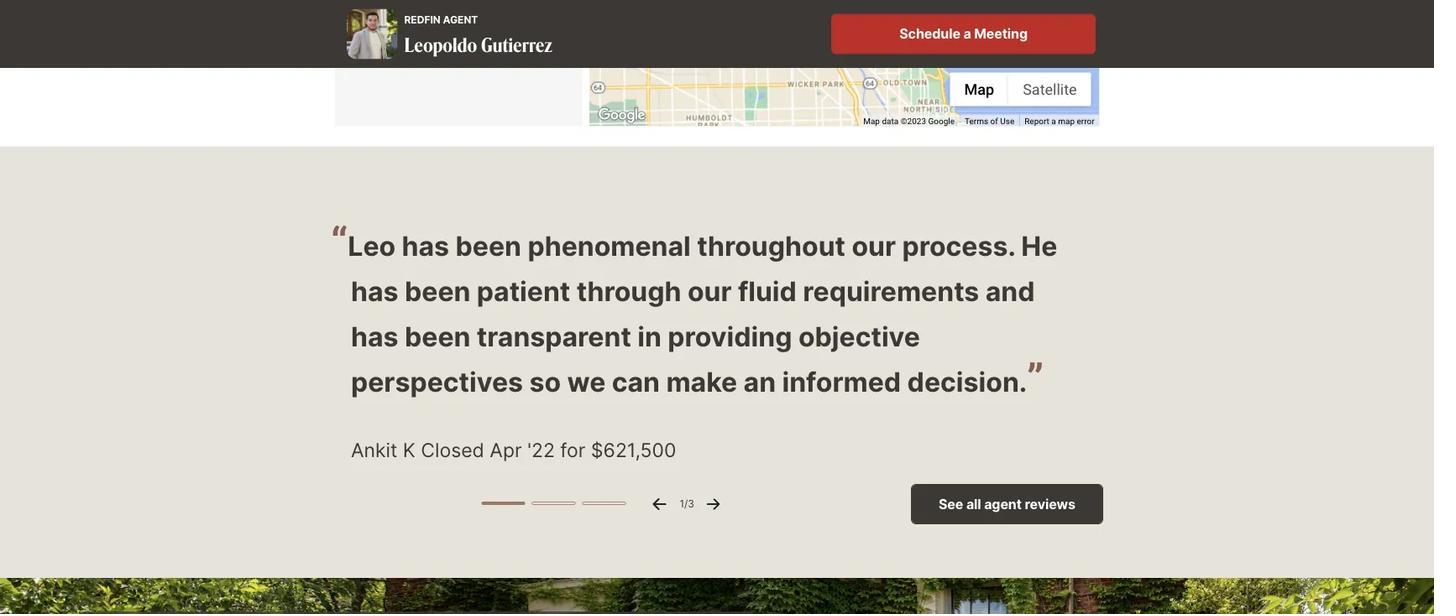 Task type: vqa. For each thing, say whether or not it's contained in the screenshot.
schedule a meeting button
yes



Task type: locate. For each thing, give the bounding box(es) containing it.
a left the map
[[1052, 116, 1056, 126]]

1 horizontal spatial map
[[965, 81, 994, 98]]

map for map data ©2023 google
[[863, 116, 880, 126]]

map
[[965, 81, 994, 98], [863, 116, 880, 126]]

map for map
[[965, 81, 994, 98]]

informed
[[782, 365, 901, 398]]

0 vertical spatial map
[[965, 81, 994, 98]]

can
[[612, 365, 660, 398]]

2 vertical spatial been
[[405, 320, 471, 352]]

1 vertical spatial a
[[1052, 116, 1056, 126]]

map
[[1058, 116, 1075, 126]]

schedule a meeting button
[[832, 14, 1096, 54]]

objective
[[799, 320, 920, 352]]

reviews
[[1025, 496, 1076, 513]]

through
[[577, 275, 681, 307]]

been
[[456, 229, 522, 261], [405, 275, 471, 307], [405, 320, 471, 352]]

has
[[402, 229, 449, 261], [351, 275, 398, 307], [351, 320, 398, 352]]

gutierrez
[[481, 31, 552, 57]]

schedule
[[900, 26, 961, 42]]

so
[[529, 365, 561, 398]]

has down leo
[[351, 275, 398, 307]]

redfin agent leopoldo gutierrez
[[404, 13, 552, 57]]

patient
[[477, 275, 570, 307]]

1 vertical spatial been
[[405, 275, 471, 307]]

ankit k closed apr '22 for $621,500
[[351, 438, 676, 461]]

1 / 3
[[680, 498, 694, 510]]

our
[[852, 229, 896, 261], [688, 275, 732, 307]]

our up requirements
[[852, 229, 896, 261]]

apr
[[490, 438, 522, 461]]

2 vertical spatial has
[[351, 320, 398, 352]]

satellite button
[[1009, 73, 1091, 106]]

map left data
[[863, 116, 880, 126]]

0 vertical spatial been
[[456, 229, 522, 261]]

closed
[[421, 438, 484, 461]]

0 horizontal spatial map
[[863, 116, 880, 126]]

see
[[939, 496, 963, 513]]

use
[[1000, 116, 1015, 126]]

1
[[680, 498, 684, 510]]

make
[[666, 365, 738, 398]]

3
[[688, 498, 694, 510]]

1 horizontal spatial our
[[852, 229, 896, 261]]

1 vertical spatial our
[[688, 275, 732, 307]]

agent
[[984, 496, 1022, 513]]

error
[[1077, 116, 1095, 126]]

0 vertical spatial our
[[852, 229, 896, 261]]

meeting
[[974, 26, 1028, 42]]

a
[[964, 26, 971, 42], [1052, 116, 1056, 126]]

satellite
[[1023, 81, 1077, 98]]

requirements
[[803, 275, 979, 307]]

our up 'providing'
[[688, 275, 732, 307]]

k
[[403, 438, 416, 461]]

map inside "popup button"
[[965, 81, 994, 98]]

©2023
[[901, 116, 926, 126]]

0 horizontal spatial a
[[964, 26, 971, 42]]

1 horizontal spatial a
[[1052, 116, 1056, 126]]

map up the terms on the top
[[965, 81, 994, 98]]

/
[[684, 498, 688, 510]]

leopoldo gutierrez, redfin agent image
[[347, 9, 398, 59]]

process.
[[902, 229, 1015, 261]]

a left "meeting" at the right top
[[964, 26, 971, 42]]

google
[[928, 116, 955, 126]]

has right leo
[[402, 229, 449, 261]]

has up 'perspectives'
[[351, 320, 398, 352]]

a inside button
[[964, 26, 971, 42]]

0 vertical spatial a
[[964, 26, 971, 42]]

menu bar
[[950, 73, 1091, 106]]

'22
[[527, 438, 555, 461]]

leopoldo
[[404, 31, 477, 57]]

of
[[991, 116, 998, 126]]

map button
[[950, 73, 1009, 106]]

map region
[[510, 0, 1155, 326]]

a for report
[[1052, 116, 1056, 126]]

ankit
[[351, 438, 398, 461]]

1 vertical spatial map
[[863, 116, 880, 126]]



Task type: describe. For each thing, give the bounding box(es) containing it.
1 vertical spatial has
[[351, 275, 398, 307]]

phenomenal
[[528, 229, 691, 261]]

perspectives
[[351, 365, 523, 398]]

menu bar containing map
[[950, 73, 1091, 106]]

data
[[882, 116, 899, 126]]

$621,500
[[591, 438, 676, 461]]

decision.
[[907, 365, 1027, 398]]

see all agent reviews button
[[911, 484, 1103, 525]]

report a map error link
[[1025, 116, 1095, 126]]

report a map error
[[1025, 116, 1095, 126]]

google image
[[594, 104, 650, 126]]

an
[[744, 365, 776, 398]]

all
[[966, 496, 981, 513]]

he
[[1021, 229, 1058, 261]]

fluid
[[738, 275, 797, 307]]

schedule a meeting
[[900, 26, 1028, 42]]

report
[[1025, 116, 1050, 126]]

a for schedule
[[964, 26, 971, 42]]

in
[[638, 320, 662, 352]]

for
[[560, 438, 586, 461]]

transparent
[[477, 320, 631, 352]]

providing
[[668, 320, 792, 352]]

leo
[[348, 229, 396, 261]]

redfin
[[404, 13, 441, 26]]

terms of use link
[[965, 116, 1015, 126]]

terms
[[965, 116, 989, 126]]

agent
[[443, 13, 478, 26]]

leo has been phenomenal throughout our process. he has been patient through our fluid requirements and has been transparent in providing objective perspectives so we can make an informed decision.
[[348, 229, 1058, 398]]

see all agent reviews
[[939, 496, 1076, 513]]

map data ©2023 google
[[863, 116, 955, 126]]

we
[[567, 365, 606, 398]]

0 horizontal spatial our
[[688, 275, 732, 307]]

and
[[986, 275, 1035, 307]]

terms of use
[[965, 116, 1015, 126]]

throughout
[[697, 229, 846, 261]]

0 vertical spatial has
[[402, 229, 449, 261]]



